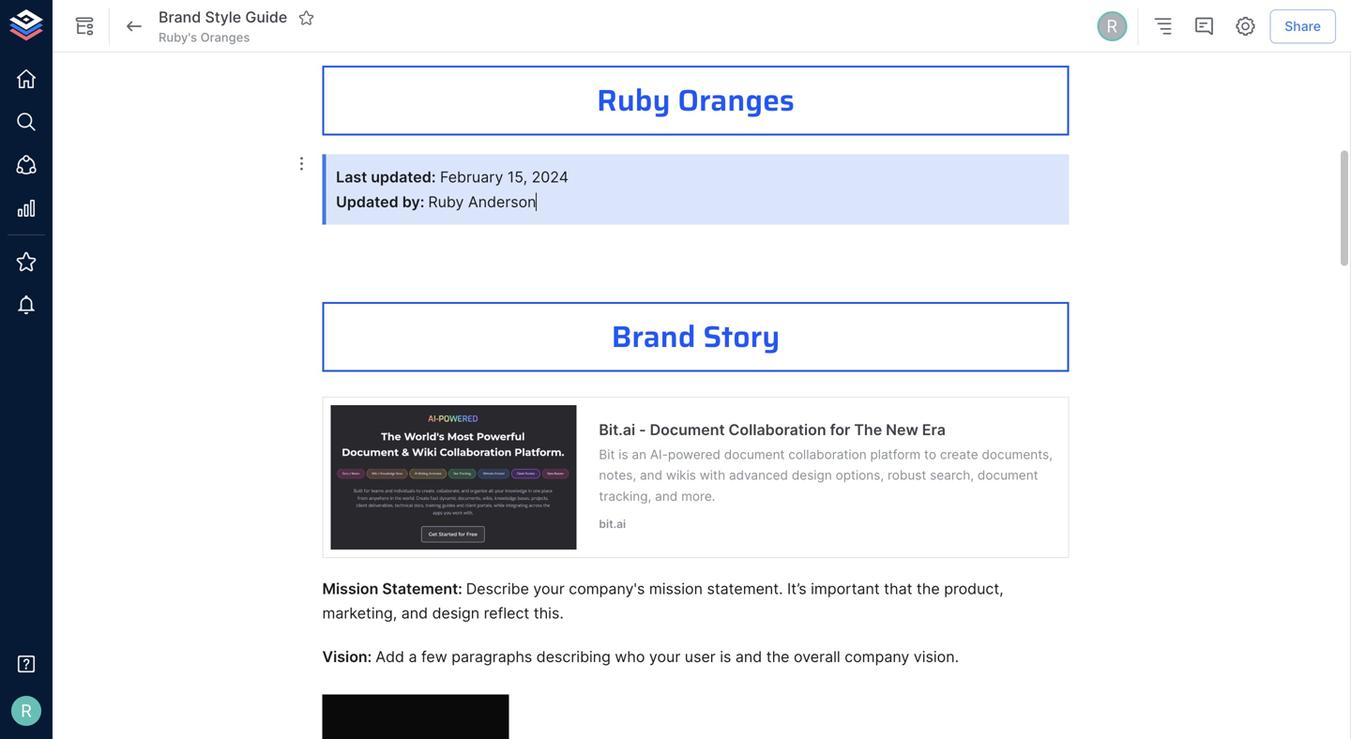 Task type: vqa. For each thing, say whether or not it's contained in the screenshot.
help image
no



Task type: describe. For each thing, give the bounding box(es) containing it.
create
[[940, 447, 978, 462]]

few
[[421, 648, 447, 666]]

a
[[409, 648, 417, 666]]

ruby's oranges
[[159, 30, 250, 44]]

brand for brand story
[[612, 313, 696, 360]]

your inside describe your company's mission statement. it's important that the product, marketing, and design reflect this.
[[533, 580, 565, 598]]

who
[[615, 648, 645, 666]]

february
[[440, 168, 503, 186]]

last
[[336, 168, 367, 186]]

0 vertical spatial document
[[724, 447, 785, 462]]

ruby oranges
[[597, 77, 795, 124]]

anderson
[[468, 193, 536, 211]]

bit.ai - document collaboration for the new era bit is an ai-powered document collaboration platform to create documents, notes, and wikis with advanced design options, robust search, document tracking, and more.
[[599, 421, 1053, 504]]

show wiki image
[[73, 15, 96, 38]]

is for user
[[720, 648, 731, 666]]

that
[[884, 580, 912, 598]]

statement.
[[707, 580, 783, 598]]

updated
[[336, 193, 399, 211]]

powered
[[668, 447, 721, 462]]

share
[[1285, 18, 1321, 34]]

-
[[639, 421, 646, 439]]

era
[[922, 421, 946, 439]]

0 vertical spatial ruby
[[597, 77, 670, 124]]

15,
[[507, 168, 527, 186]]

for
[[830, 421, 850, 439]]

more.
[[681, 489, 715, 504]]

ai-
[[650, 447, 668, 462]]

user
[[685, 648, 716, 666]]

brand story
[[612, 313, 780, 360]]

describe your company's mission statement. it's important that the product, marketing, and design reflect this.
[[322, 580, 1008, 623]]

vision.
[[914, 648, 959, 666]]

this.
[[534, 604, 564, 623]]

describe
[[466, 580, 529, 598]]

vision: add a few paragraphs describing who your user is and the overall company vision.
[[322, 648, 959, 666]]

ruby's oranges link
[[159, 29, 250, 46]]

vision:
[[322, 648, 372, 666]]

design inside bit.ai - document collaboration for the new era bit is an ai-powered document collaboration platform to create documents, notes, and wikis with advanced design options, robust search, document tracking, and more.
[[792, 468, 832, 483]]

notes,
[[599, 468, 636, 483]]

is for bit
[[619, 447, 628, 462]]

options,
[[836, 468, 884, 483]]

bit.ai
[[599, 421, 635, 439]]

comments image
[[1193, 15, 1215, 38]]

by:
[[402, 193, 424, 211]]

and inside describe your company's mission statement. it's important that the product, marketing, and design reflect this.
[[401, 604, 428, 623]]

reflect
[[484, 604, 529, 623]]

and down the wikis
[[655, 489, 678, 504]]

mission
[[649, 580, 703, 598]]

document
[[650, 421, 725, 439]]

1 vertical spatial document
[[978, 468, 1038, 483]]

overall
[[794, 648, 840, 666]]

tracking,
[[599, 489, 651, 504]]

brand for brand style guide
[[159, 8, 201, 26]]

brand style guide
[[159, 8, 287, 26]]

1 vertical spatial the
[[766, 648, 790, 666]]

paragraphs
[[452, 648, 532, 666]]

documents,
[[982, 447, 1053, 462]]

and right user
[[735, 648, 762, 666]]

an
[[632, 447, 646, 462]]

the inside describe your company's mission statement. it's important that the product, marketing, and design reflect this.
[[917, 580, 940, 598]]

settings image
[[1234, 15, 1257, 38]]



Task type: locate. For each thing, give the bounding box(es) containing it.
and down statement:
[[401, 604, 428, 623]]

r for r button to the right
[[1107, 16, 1118, 36]]

0 vertical spatial design
[[792, 468, 832, 483]]

new
[[886, 421, 918, 439]]

story
[[703, 313, 780, 360]]

1 horizontal spatial design
[[792, 468, 832, 483]]

oranges for ruby oranges
[[678, 77, 795, 124]]

oranges for ruby's oranges
[[200, 30, 250, 44]]

and
[[640, 468, 662, 483], [655, 489, 678, 504], [401, 604, 428, 623], [735, 648, 762, 666]]

it's
[[787, 580, 807, 598]]

0 horizontal spatial oranges
[[200, 30, 250, 44]]

ruby's
[[159, 30, 197, 44]]

0 horizontal spatial r
[[21, 701, 32, 721]]

is left an
[[619, 447, 628, 462]]

search,
[[930, 468, 974, 483]]

0 vertical spatial r button
[[1094, 8, 1130, 44]]

0 horizontal spatial your
[[533, 580, 565, 598]]

brand up "ruby's"
[[159, 8, 201, 26]]

design
[[792, 468, 832, 483], [432, 604, 480, 623]]

table of contents image
[[1151, 15, 1174, 38]]

company
[[845, 648, 909, 666]]

document down the documents,
[[978, 468, 1038, 483]]

1 vertical spatial r
[[21, 701, 32, 721]]

product,
[[944, 580, 1004, 598]]

1 vertical spatial your
[[649, 648, 681, 666]]

1 vertical spatial brand
[[612, 313, 696, 360]]

wikis
[[666, 468, 696, 483]]

0 vertical spatial your
[[533, 580, 565, 598]]

company's
[[569, 580, 645, 598]]

0 horizontal spatial ruby
[[428, 193, 464, 211]]

bit.ai
[[599, 517, 626, 531]]

0 vertical spatial brand
[[159, 8, 201, 26]]

to
[[924, 447, 936, 462]]

style
[[205, 8, 241, 26]]

0 horizontal spatial r button
[[6, 691, 47, 732]]

0 horizontal spatial the
[[766, 648, 790, 666]]

design down statement:
[[432, 604, 480, 623]]

r button
[[1094, 8, 1130, 44], [6, 691, 47, 732]]

marketing,
[[322, 604, 397, 623]]

add
[[376, 648, 404, 666]]

r
[[1107, 16, 1118, 36], [21, 701, 32, 721]]

2024
[[532, 168, 569, 186]]

1 horizontal spatial oranges
[[678, 77, 795, 124]]

important
[[811, 580, 880, 598]]

1 horizontal spatial your
[[649, 648, 681, 666]]

0 horizontal spatial brand
[[159, 8, 201, 26]]

brand
[[159, 8, 201, 26], [612, 313, 696, 360]]

updated:
[[371, 168, 436, 186]]

last updated: february 15, 2024 updated by: ruby anderson
[[336, 168, 569, 211]]

the left overall
[[766, 648, 790, 666]]

1 horizontal spatial brand
[[612, 313, 696, 360]]

1 vertical spatial design
[[432, 604, 480, 623]]

1 horizontal spatial r
[[1107, 16, 1118, 36]]

0 horizontal spatial design
[[432, 604, 480, 623]]

platform
[[870, 447, 921, 462]]

0 horizontal spatial is
[[619, 447, 628, 462]]

go back image
[[123, 15, 145, 38]]

share button
[[1270, 9, 1336, 43]]

favorite image
[[298, 9, 315, 26]]

1 horizontal spatial r button
[[1094, 8, 1130, 44]]

oranges
[[200, 30, 250, 44], [678, 77, 795, 124]]

mission statement:
[[322, 580, 466, 598]]

design inside describe your company's mission statement. it's important that the product, marketing, and design reflect this.
[[432, 604, 480, 623]]

1 vertical spatial ruby
[[428, 193, 464, 211]]

1 horizontal spatial ruby
[[597, 77, 670, 124]]

0 vertical spatial r
[[1107, 16, 1118, 36]]

with
[[700, 468, 725, 483]]

describing
[[536, 648, 611, 666]]

collaboration
[[788, 447, 867, 462]]

robust
[[888, 468, 926, 483]]

0 vertical spatial the
[[917, 580, 940, 598]]

mission
[[322, 580, 378, 598]]

ruby
[[597, 77, 670, 124], [428, 193, 464, 211]]

document
[[724, 447, 785, 462], [978, 468, 1038, 483]]

is inside bit.ai - document collaboration for the new era bit is an ai-powered document collaboration platform to create documents, notes, and wikis with advanced design options, robust search, document tracking, and more.
[[619, 447, 628, 462]]

1 horizontal spatial document
[[978, 468, 1038, 483]]

1 horizontal spatial is
[[720, 648, 731, 666]]

collaboration
[[729, 421, 826, 439]]

0 vertical spatial is
[[619, 447, 628, 462]]

document up advanced on the right of page
[[724, 447, 785, 462]]

guide
[[245, 8, 287, 26]]

your up "this."
[[533, 580, 565, 598]]

and down ai-
[[640, 468, 662, 483]]

advanced
[[729, 468, 788, 483]]

bit
[[599, 447, 615, 462]]

brand left story
[[612, 313, 696, 360]]

0 vertical spatial oranges
[[200, 30, 250, 44]]

statement:
[[382, 580, 462, 598]]

1 horizontal spatial the
[[917, 580, 940, 598]]

ruby inside last updated: february 15, 2024 updated by: ruby anderson
[[428, 193, 464, 211]]

is
[[619, 447, 628, 462], [720, 648, 731, 666]]

1 vertical spatial oranges
[[678, 77, 795, 124]]

your
[[533, 580, 565, 598], [649, 648, 681, 666]]

0 horizontal spatial document
[[724, 447, 785, 462]]

r for left r button
[[21, 701, 32, 721]]

1 vertical spatial is
[[720, 648, 731, 666]]

your right the 'who'
[[649, 648, 681, 666]]

the right that
[[917, 580, 940, 598]]

the
[[854, 421, 882, 439]]

1 vertical spatial r button
[[6, 691, 47, 732]]

is right user
[[720, 648, 731, 666]]

design down the collaboration
[[792, 468, 832, 483]]

the
[[917, 580, 940, 598], [766, 648, 790, 666]]



